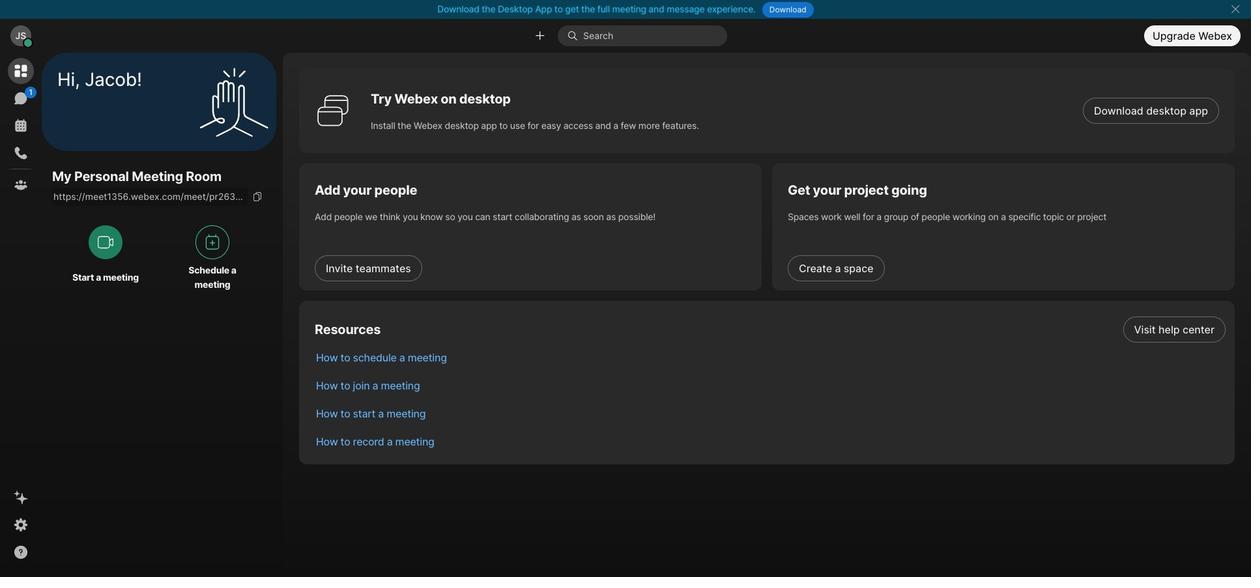 Task type: locate. For each thing, give the bounding box(es) containing it.
two hands high fiving image
[[195, 63, 273, 141]]

navigation
[[0, 53, 42, 577]]

1 list item from the top
[[306, 315, 1235, 343]]

list item
[[306, 315, 1235, 343], [306, 343, 1235, 371], [306, 371, 1235, 400], [306, 400, 1235, 428], [306, 428, 1235, 456]]

None text field
[[52, 188, 248, 206]]



Task type: vqa. For each thing, say whether or not it's contained in the screenshot.
two hands high fiving Image
yes



Task type: describe. For each thing, give the bounding box(es) containing it.
3 list item from the top
[[306, 371, 1235, 400]]

5 list item from the top
[[306, 428, 1235, 456]]

webex tab list
[[8, 58, 36, 198]]

4 list item from the top
[[306, 400, 1235, 428]]

cancel_16 image
[[1231, 4, 1241, 14]]

2 list item from the top
[[306, 343, 1235, 371]]



